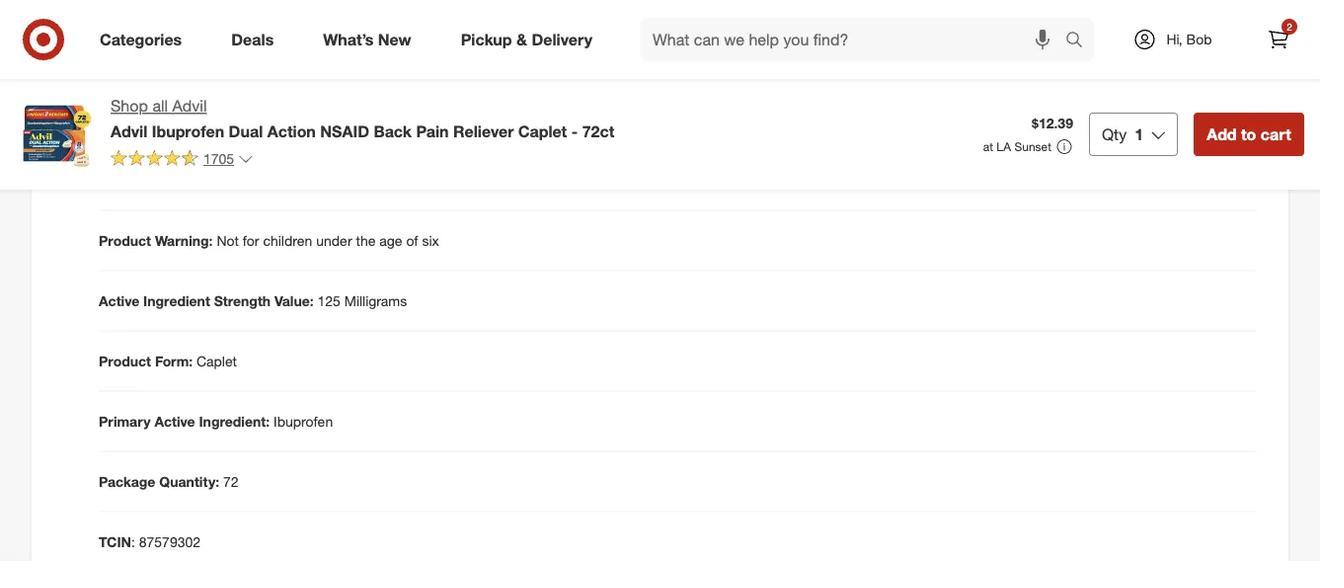 Task type: describe. For each thing, give the bounding box(es) containing it.
2 vertical spatial advil
[[111, 121, 148, 141]]

pickup & delivery
[[461, 30, 593, 49]]

:
[[131, 533, 135, 550]]

effective
[[475, 17, 527, 34]]

six
[[422, 232, 439, 249]]

search
[[1057, 32, 1105, 51]]

categories
[[100, 30, 182, 49]]

what's new
[[323, 30, 412, 49]]

age:
[[173, 172, 203, 189]]

suggested age:
[[99, 172, 203, 189]]

pickup
[[461, 30, 512, 49]]

add to cart button
[[1195, 113, 1305, 156]]

what's
[[323, 30, 374, 49]]

specifications button
[[47, 100, 1273, 163]]

delivery
[[532, 30, 593, 49]]

cart
[[1261, 124, 1292, 144]]

1 pain from the left
[[276, 17, 303, 34]]

qty 1
[[1102, 124, 1144, 144]]

otc
[[245, 17, 273, 34]]

reliever
[[454, 121, 514, 141]]

product warning: not for children under the age of six
[[99, 232, 439, 249]]

categories link
[[83, 18, 207, 61]]

to
[[1242, 124, 1257, 144]]

hi, bob
[[1167, 31, 1213, 48]]

2 pain from the left
[[531, 17, 558, 34]]

What can we help you find? suggestions appear below search field
[[641, 18, 1071, 61]]

image of advil ibuprofen dual action nsaid back pain reliever caplet - 72ct image
[[16, 95, 95, 174]]

reliever,
[[307, 17, 353, 34]]

ingredient
[[143, 292, 210, 309]]

for inside advil is a top selling otc pain reliever, providing safe and effective pain relief for over 35 years
[[595, 17, 612, 34]]

ingredient:
[[199, 413, 270, 430]]

0 horizontal spatial active
[[99, 292, 139, 309]]

children
[[263, 232, 313, 249]]

is
[[153, 17, 163, 34]]

deals
[[231, 30, 274, 49]]

new
[[378, 30, 412, 49]]

package
[[99, 473, 155, 490]]

125
[[318, 292, 341, 309]]

form:
[[155, 352, 193, 370]]

back
[[374, 121, 412, 141]]

la
[[997, 139, 1012, 154]]



Task type: vqa. For each thing, say whether or not it's contained in the screenshot.


Task type: locate. For each thing, give the bounding box(es) containing it.
0 vertical spatial for
[[595, 17, 612, 34]]

0 horizontal spatial for
[[243, 232, 259, 249]]

shop all advil advil ibuprofen dual action nsaid back pain reliever caplet - 72ct
[[111, 96, 615, 141]]

product for product form: caplet
[[99, 352, 151, 370]]

add
[[1207, 124, 1237, 144]]

advil down shop
[[111, 121, 148, 141]]

of
[[406, 232, 418, 249]]

active ingredient strength value: 125 milligrams
[[99, 292, 407, 309]]

and
[[448, 17, 471, 34]]

action
[[268, 121, 316, 141]]

at la sunset
[[984, 139, 1052, 154]]

add to cart
[[1207, 124, 1292, 144]]

pickup & delivery link
[[444, 18, 617, 61]]

active right primary
[[155, 413, 195, 430]]

milligrams
[[345, 292, 407, 309]]

not
[[217, 232, 239, 249]]

advil inside advil is a top selling otc pain reliever, providing safe and effective pain relief for over 35 years
[[119, 17, 149, 34]]

at
[[984, 139, 994, 154]]

1 product from the top
[[99, 232, 151, 249]]

sunset
[[1015, 139, 1052, 154]]

package quantity: 72
[[99, 473, 239, 490]]

warning:
[[155, 232, 213, 249]]

1
[[1135, 124, 1144, 144]]

age
[[380, 232, 403, 249]]

suggested
[[99, 172, 169, 189]]

primary
[[99, 413, 151, 430]]

product left "warning:"
[[99, 232, 151, 249]]

primary active ingredient: ibuprofen
[[99, 413, 333, 430]]

$12.39
[[1032, 115, 1074, 132]]

pain
[[416, 121, 449, 141]]

1 vertical spatial for
[[243, 232, 259, 249]]

tcin
[[99, 533, 131, 550]]

ibuprofen
[[152, 121, 224, 141], [274, 413, 333, 430]]

advil
[[119, 17, 149, 34], [172, 96, 207, 116], [111, 121, 148, 141]]

2 link
[[1258, 18, 1301, 61]]

-
[[572, 121, 578, 141]]

1705
[[204, 150, 234, 167]]

1 vertical spatial active
[[155, 413, 195, 430]]

72
[[223, 473, 239, 490]]

the
[[356, 232, 376, 249]]

deals link
[[215, 18, 299, 61]]

1 vertical spatial advil
[[172, 96, 207, 116]]

years
[[138, 36, 171, 54]]

tcin : 87579302
[[99, 533, 201, 550]]

advil right all
[[172, 96, 207, 116]]

35
[[119, 36, 134, 54]]

advil is a top selling otc pain reliever, providing safe and effective pain relief for over 35 years
[[119, 17, 642, 54]]

1 horizontal spatial pain
[[531, 17, 558, 34]]

&
[[517, 30, 528, 49]]

1 vertical spatial product
[[99, 352, 151, 370]]

bob
[[1187, 31, 1213, 48]]

active left the "ingredient"
[[99, 292, 139, 309]]

qty
[[1102, 124, 1128, 144]]

under
[[316, 232, 352, 249]]

1 horizontal spatial ibuprofen
[[274, 413, 333, 430]]

caplet left - at the top of the page
[[519, 121, 567, 141]]

advil up "35"
[[119, 17, 149, 34]]

72ct
[[583, 121, 615, 141]]

0 horizontal spatial caplet
[[197, 352, 237, 370]]

value:
[[275, 292, 314, 309]]

safe
[[418, 17, 444, 34]]

caplet right 'form:'
[[197, 352, 237, 370]]

ibuprofen right the ingredient:
[[274, 413, 333, 430]]

quantity:
[[159, 473, 219, 490]]

1 horizontal spatial for
[[595, 17, 612, 34]]

all
[[153, 96, 168, 116]]

over
[[616, 17, 642, 34]]

pain
[[276, 17, 303, 34], [531, 17, 558, 34]]

1 horizontal spatial active
[[155, 413, 195, 430]]

2 product from the top
[[99, 352, 151, 370]]

0 vertical spatial advil
[[119, 17, 149, 34]]

providing
[[357, 17, 414, 34]]

relief
[[562, 17, 591, 34]]

for left over
[[595, 17, 612, 34]]

pain right otc
[[276, 17, 303, 34]]

a
[[166, 17, 174, 34]]

87579302
[[139, 533, 201, 550]]

search button
[[1057, 18, 1105, 65]]

ibuprofen up 1705 link
[[152, 121, 224, 141]]

pain right &
[[531, 17, 558, 34]]

for right not
[[243, 232, 259, 249]]

1 vertical spatial ibuprofen
[[274, 413, 333, 430]]

ibuprofen inside shop all advil advil ibuprofen dual action nsaid back pain reliever caplet - 72ct
[[152, 121, 224, 141]]

1705 link
[[111, 149, 254, 172]]

strength
[[214, 292, 271, 309]]

0 vertical spatial caplet
[[519, 121, 567, 141]]

hi,
[[1167, 31, 1183, 48]]

for
[[595, 17, 612, 34], [243, 232, 259, 249]]

specifications
[[99, 119, 225, 142]]

product for product warning: not for children under the age of six
[[99, 232, 151, 249]]

product
[[99, 232, 151, 249], [99, 352, 151, 370]]

product form: caplet
[[99, 352, 237, 370]]

nsaid
[[320, 121, 370, 141]]

dual
[[229, 121, 263, 141]]

2
[[1287, 20, 1293, 33]]

1 vertical spatial caplet
[[197, 352, 237, 370]]

selling
[[202, 17, 241, 34]]

0 vertical spatial ibuprofen
[[152, 121, 224, 141]]

0 horizontal spatial ibuprofen
[[152, 121, 224, 141]]

top
[[178, 17, 198, 34]]

0 horizontal spatial pain
[[276, 17, 303, 34]]

product left 'form:'
[[99, 352, 151, 370]]

shop
[[111, 96, 148, 116]]

0 vertical spatial product
[[99, 232, 151, 249]]

0 vertical spatial active
[[99, 292, 139, 309]]

what's new link
[[307, 18, 436, 61]]

active
[[99, 292, 139, 309], [155, 413, 195, 430]]

caplet
[[519, 121, 567, 141], [197, 352, 237, 370]]

caplet inside shop all advil advil ibuprofen dual action nsaid back pain reliever caplet - 72ct
[[519, 121, 567, 141]]

1 horizontal spatial caplet
[[519, 121, 567, 141]]



